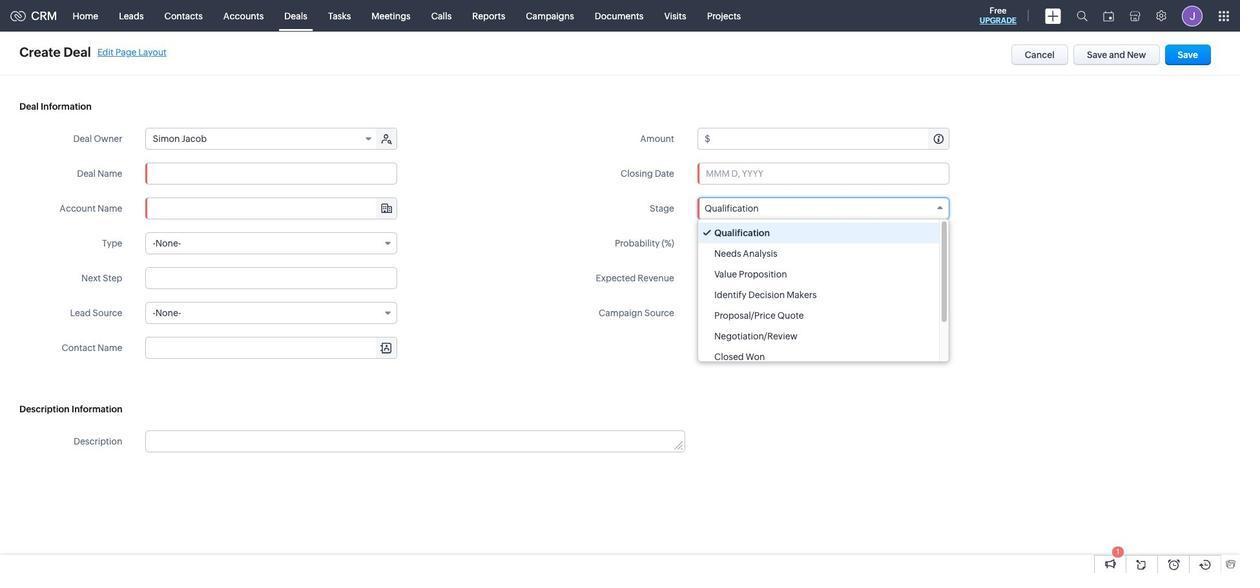 Task type: describe. For each thing, give the bounding box(es) containing it.
search element
[[1069, 0, 1096, 32]]

search image
[[1077, 10, 1088, 21]]

3 option from the top
[[699, 264, 940, 285]]

5 option from the top
[[699, 306, 940, 326]]

profile element
[[1175, 0, 1211, 31]]

create menu element
[[1038, 0, 1069, 31]]

MMM D, YYYY text field
[[698, 163, 950, 185]]

profile image
[[1183, 5, 1203, 26]]

logo image
[[10, 11, 26, 21]]



Task type: vqa. For each thing, say whether or not it's contained in the screenshot.
logo
yes



Task type: locate. For each thing, give the bounding box(es) containing it.
None field
[[146, 129, 378, 149], [698, 198, 950, 220], [146, 198, 397, 219], [146, 233, 398, 255], [146, 302, 398, 324], [146, 338, 397, 359], [146, 129, 378, 149], [698, 198, 950, 220], [146, 198, 397, 219], [146, 233, 398, 255], [146, 302, 398, 324], [146, 338, 397, 359]]

6 option from the top
[[699, 326, 940, 347]]

None text field
[[146, 163, 398, 185], [146, 198, 397, 219], [698, 233, 950, 255], [146, 163, 398, 185], [146, 198, 397, 219], [698, 233, 950, 255]]

7 option from the top
[[699, 347, 940, 368]]

list box
[[699, 220, 949, 368]]

1 option from the top
[[699, 223, 940, 244]]

option
[[699, 223, 940, 244], [699, 244, 940, 264], [699, 264, 940, 285], [699, 285, 940, 306], [699, 306, 940, 326], [699, 326, 940, 347], [699, 347, 940, 368]]

None text field
[[713, 129, 949, 149], [146, 268, 398, 289], [713, 268, 949, 289], [146, 338, 397, 359], [146, 432, 685, 452], [713, 129, 949, 149], [146, 268, 398, 289], [713, 268, 949, 289], [146, 338, 397, 359], [146, 432, 685, 452]]

create menu image
[[1046, 8, 1062, 24]]

2 option from the top
[[699, 244, 940, 264]]

4 option from the top
[[699, 285, 940, 306]]

calendar image
[[1104, 11, 1115, 21]]



